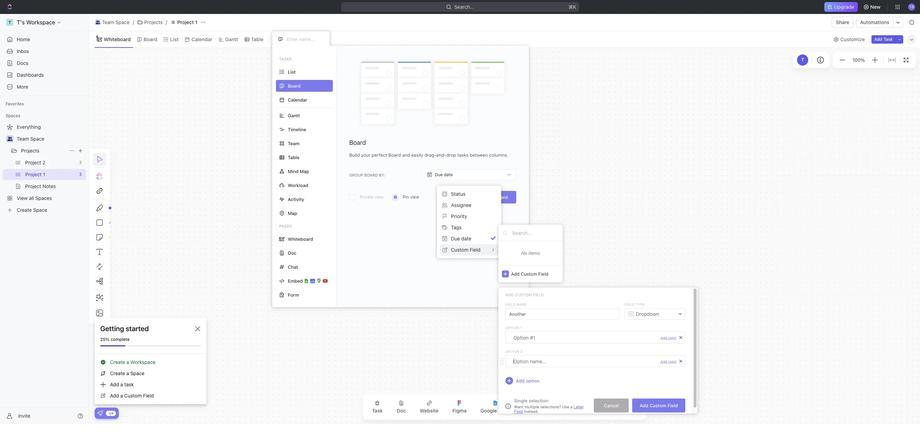 Task type: vqa. For each thing, say whether or not it's contained in the screenshot.
just
no



Task type: locate. For each thing, give the bounding box(es) containing it.
date inside dropdown button
[[444, 172, 453, 177]]

0 vertical spatial board
[[144, 36, 157, 42]]

0 vertical spatial add color
[[660, 336, 677, 340]]

a up task
[[126, 371, 129, 377]]

calendar inside calendar link
[[192, 36, 212, 42]]

doc up the 'chat'
[[288, 250, 296, 256]]

docs down inbox
[[17, 60, 28, 66]]

0 vertical spatial calendar
[[192, 36, 212, 42]]

1 horizontal spatial projects link
[[135, 18, 164, 27]]

color for option 2
[[668, 360, 677, 364]]

map down activity
[[288, 210, 297, 216]]

google left i
[[480, 408, 497, 414]]

task left doc "button"
[[372, 408, 383, 414]]

date
[[444, 172, 453, 177], [461, 236, 471, 242]]

task inside add task button
[[883, 37, 893, 42]]

2 horizontal spatial google
[[572, 408, 588, 414]]

table right gantt link
[[251, 36, 263, 42]]

1 vertical spatial gantt
[[288, 113, 300, 118]]

2 add color button from the top
[[660, 360, 677, 364]]

0 vertical spatial list
[[170, 36, 179, 42]]

0 horizontal spatial map
[[288, 210, 297, 216]]

items
[[528, 250, 540, 256]]

list link
[[169, 34, 179, 44]]

gantt left table link
[[225, 36, 238, 42]]

1 horizontal spatial due
[[451, 236, 460, 242]]

0 horizontal spatial space
[[30, 136, 44, 142]]

doc inside doc "button"
[[397, 408, 406, 414]]

1 vertical spatial table
[[288, 155, 299, 160]]

color
[[668, 336, 677, 340], [668, 360, 677, 364]]

google right use at the right
[[572, 408, 588, 414]]

whiteboard link
[[102, 34, 131, 44]]

0 vertical spatial due date
[[435, 172, 453, 177]]

option left the 2
[[505, 350, 519, 354]]

status button
[[440, 189, 498, 200]]

custom right 'youtube' button
[[650, 403, 666, 408]]

space up whiteboard link
[[115, 19, 130, 25]]

due date up custom field
[[451, 236, 471, 242]]

2 horizontal spatial space
[[130, 371, 144, 377]]

want multiple selections? use a
[[514, 405, 574, 409]]

due date up the status
[[435, 172, 453, 177]]

a right use at the right
[[570, 405, 572, 409]]

1 horizontal spatial team
[[102, 19, 114, 25]]

25% complete
[[100, 337, 130, 342]]

slides
[[589, 408, 603, 414]]

team down timeline
[[288, 141, 299, 146]]

0 horizontal spatial date
[[444, 172, 453, 177]]

1 horizontal spatial docs
[[498, 408, 510, 414]]

map right mind
[[300, 169, 309, 174]]

activity
[[288, 196, 304, 202]]

2 add color from the top
[[660, 360, 677, 364]]

0 horizontal spatial google
[[480, 408, 497, 414]]

tree containing team space
[[3, 122, 86, 216]]

1 vertical spatial due date
[[451, 236, 471, 242]]

search...
[[454, 4, 474, 10]]

due inside dropdown button
[[435, 172, 443, 177]]

0 horizontal spatial task
[[372, 408, 383, 414]]

0 vertical spatial projects
[[144, 19, 163, 25]]

create a workspace
[[110, 359, 155, 365]]

new
[[870, 4, 881, 10]]

google for google docs
[[480, 408, 497, 414]]

1 vertical spatial whiteboard
[[288, 236, 313, 242]]

1 horizontal spatial projects
[[144, 19, 163, 25]]

custom inside button
[[650, 403, 666, 408]]

0 vertical spatial create
[[110, 359, 125, 365]]

0 vertical spatial projects link
[[135, 18, 164, 27]]

label field
[[514, 405, 583, 414]]

0 horizontal spatial list
[[170, 36, 179, 42]]

0 horizontal spatial /
[[133, 19, 134, 25]]

1 horizontal spatial calendar
[[288, 97, 307, 103]]

date inside button
[[461, 236, 471, 242]]

list down project 1 link
[[170, 36, 179, 42]]

1
[[195, 19, 197, 25], [520, 326, 522, 330]]

tree
[[3, 122, 86, 216]]

a left task
[[120, 382, 123, 388]]

0 vertical spatial date
[[444, 172, 453, 177]]

space inside sidebar navigation
[[30, 136, 44, 142]]

100% button
[[851, 56, 866, 64]]

1 horizontal spatial table
[[288, 155, 299, 160]]

1 create from the top
[[110, 359, 125, 365]]

0 horizontal spatial team
[[17, 136, 29, 142]]

1 vertical spatial task
[[372, 408, 383, 414]]

calendar down project 1
[[192, 36, 212, 42]]

1 vertical spatial list
[[288, 69, 296, 75]]

1 horizontal spatial doc
[[397, 408, 406, 414]]

0 horizontal spatial projects
[[21, 148, 39, 154]]

calendar up timeline
[[288, 97, 307, 103]]

task down automations button
[[883, 37, 893, 42]]

team space link
[[93, 18, 131, 27], [17, 133, 85, 145]]

option
[[505, 326, 519, 330], [505, 350, 519, 354]]

chat
[[288, 264, 298, 270]]

add custom field
[[511, 271, 548, 277], [505, 293, 544, 297], [640, 403, 678, 408]]

team right user group icon
[[102, 19, 114, 25]]

invite
[[18, 413, 30, 419]]

1 horizontal spatial whiteboard
[[288, 236, 313, 242]]

add custom field up name
[[505, 293, 544, 297]]

doc right the task button at the left bottom of the page
[[397, 408, 406, 414]]

0 vertical spatial docs
[[17, 60, 28, 66]]

dropdown
[[636, 311, 659, 317]]

0 vertical spatial color
[[668, 336, 677, 340]]

1 vertical spatial option
[[505, 350, 519, 354]]

1 vertical spatial space
[[30, 136, 44, 142]]

2 vertical spatial space
[[130, 371, 144, 377]]

google for google sheets
[[524, 408, 540, 414]]

table up mind
[[288, 155, 299, 160]]

customize button
[[831, 34, 867, 44]]

100%
[[853, 57, 865, 63]]

table
[[251, 36, 263, 42], [288, 155, 299, 160]]

inbox link
[[3, 46, 86, 57]]

1 vertical spatial map
[[288, 210, 297, 216]]

whiteboard up the 'chat'
[[288, 236, 313, 242]]

add color for option 2
[[660, 360, 677, 364]]

0 vertical spatial option
[[505, 326, 519, 330]]

cancel button
[[594, 399, 629, 413]]

multiple
[[525, 405, 539, 409]]

Option name... text field
[[513, 332, 657, 343], [513, 356, 657, 367]]

0 vertical spatial due
[[435, 172, 443, 177]]

1 for project 1
[[195, 19, 197, 25]]

due date inside button
[[451, 236, 471, 242]]

started
[[126, 325, 149, 333]]

create for create a workspace
[[110, 359, 125, 365]]

Enter name... text field
[[505, 308, 619, 320]]

add inside add custom field button
[[640, 403, 648, 408]]

1 option name... text field from the top
[[513, 332, 657, 343]]

board
[[364, 173, 378, 177]]

create up add a task on the left bottom
[[110, 371, 125, 377]]

a for custom
[[120, 393, 123, 399]]

a
[[126, 359, 129, 365], [126, 371, 129, 377], [120, 382, 123, 388], [120, 393, 123, 399], [570, 405, 572, 409]]

1 horizontal spatial /
[[166, 19, 167, 25]]

assignee
[[451, 202, 471, 208]]

add custom field right youtube
[[640, 403, 678, 408]]

1 vertical spatial docs
[[498, 408, 510, 414]]

add color button for option 2
[[660, 360, 677, 364]]

task button
[[366, 396, 388, 418]]

team space right user group image on the top left of page
[[17, 136, 44, 142]]

0 horizontal spatial doc
[[288, 250, 296, 256]]

add inside add task button
[[874, 37, 882, 42]]

field inside button
[[668, 403, 678, 408]]

workload
[[288, 183, 308, 188]]

1 add color button from the top
[[660, 336, 677, 340]]

whiteboard
[[104, 36, 131, 42], [288, 236, 313, 242]]

0 vertical spatial space
[[115, 19, 130, 25]]

0 horizontal spatial docs
[[17, 60, 28, 66]]

1 add color from the top
[[660, 336, 677, 340]]

google inside google slides "button"
[[572, 408, 588, 414]]

customize
[[840, 36, 865, 42]]

0 vertical spatial add custom field
[[511, 271, 548, 277]]

due inside button
[[451, 236, 460, 242]]

2 horizontal spatial board
[[495, 195, 508, 200]]

1 vertical spatial doc
[[397, 408, 406, 414]]

add custom field inside add custom field button
[[640, 403, 678, 408]]

0 vertical spatial task
[[883, 37, 893, 42]]

space
[[115, 19, 130, 25], [30, 136, 44, 142], [130, 371, 144, 377]]

0 vertical spatial whiteboard
[[104, 36, 131, 42]]

2 option name... text field from the top
[[513, 356, 657, 367]]

automations button
[[857, 17, 893, 28]]

tags button
[[440, 222, 498, 233]]

1 vertical spatial date
[[461, 236, 471, 242]]

option name... text field for option 1
[[513, 332, 657, 343]]

0 vertical spatial team space
[[102, 19, 130, 25]]

google slides
[[572, 408, 603, 414]]

1 for option 1
[[520, 326, 522, 330]]

1 horizontal spatial list
[[288, 69, 296, 75]]

0 vertical spatial option name... text field
[[513, 332, 657, 343]]

due
[[435, 172, 443, 177], [451, 236, 460, 242]]

google inside "google sheets" button
[[524, 408, 540, 414]]

docs
[[17, 60, 28, 66], [498, 408, 510, 414]]

option 2
[[505, 350, 523, 354]]

0 horizontal spatial projects link
[[21, 145, 66, 156]]

add option
[[516, 378, 540, 384]]

25%
[[100, 337, 110, 342]]

team space up whiteboard link
[[102, 19, 130, 25]]

0 horizontal spatial board
[[144, 36, 157, 42]]

add color
[[660, 336, 677, 340], [660, 360, 677, 364]]

tags
[[451, 225, 462, 231]]

map
[[300, 169, 309, 174], [288, 210, 297, 216]]

calendar
[[192, 36, 212, 42], [288, 97, 307, 103]]

create up create a space
[[110, 359, 125, 365]]

1 horizontal spatial google
[[524, 408, 540, 414]]

1 color from the top
[[668, 336, 677, 340]]

0 horizontal spatial table
[[251, 36, 263, 42]]

instead.
[[523, 409, 539, 414]]

add task
[[874, 37, 893, 42]]

0 horizontal spatial due
[[435, 172, 443, 177]]

0 vertical spatial 1
[[195, 19, 197, 25]]

due date button
[[422, 169, 516, 181]]

team
[[102, 19, 114, 25], [17, 136, 29, 142], [288, 141, 299, 146]]

2 vertical spatial board
[[495, 195, 508, 200]]

1 horizontal spatial date
[[461, 236, 471, 242]]

2 vertical spatial add custom field
[[640, 403, 678, 408]]

1 vertical spatial projects link
[[21, 145, 66, 156]]

0 vertical spatial add color button
[[660, 336, 677, 340]]

1 vertical spatial option name... text field
[[513, 356, 657, 367]]

color for option 1
[[668, 336, 677, 340]]

date up custom field
[[461, 236, 471, 242]]

2 option from the top
[[505, 350, 519, 354]]

0 vertical spatial team space link
[[93, 18, 131, 27]]

a up create a space
[[126, 359, 129, 365]]

0 horizontal spatial whiteboard
[[104, 36, 131, 42]]

due date for due date button
[[451, 236, 471, 242]]

1 vertical spatial due
[[451, 236, 460, 242]]

whiteboard left board link
[[104, 36, 131, 42]]

option down field name
[[505, 326, 519, 330]]

2 color from the top
[[668, 360, 677, 364]]

complete
[[111, 337, 130, 342]]

space right user group image on the top left of page
[[30, 136, 44, 142]]

a down add a task on the left bottom
[[120, 393, 123, 399]]

2 create from the top
[[110, 371, 125, 377]]

figma button
[[447, 396, 472, 418]]

project 1 link
[[169, 18, 199, 27]]

list
[[170, 36, 179, 42], [288, 69, 296, 75]]

sidebar navigation
[[0, 14, 89, 424]]

1 option from the top
[[505, 326, 519, 330]]

team right user group image on the top left of page
[[17, 136, 29, 142]]

add custom field button
[[632, 399, 685, 413]]

0 vertical spatial gantt
[[225, 36, 238, 42]]

1 vertical spatial add color button
[[660, 360, 677, 364]]

add custom field button
[[498, 265, 563, 283]]

google down single selection
[[524, 408, 540, 414]]

share
[[836, 19, 849, 25]]

custom
[[451, 247, 468, 253], [521, 271, 537, 277], [515, 293, 532, 297], [124, 393, 142, 399], [650, 403, 666, 408]]

0 horizontal spatial team space
[[17, 136, 44, 142]]

user group image
[[96, 21, 100, 24]]

gantt
[[225, 36, 238, 42], [288, 113, 300, 118]]

1 right project
[[195, 19, 197, 25]]

/
[[133, 19, 134, 25], [166, 19, 167, 25]]

1 vertical spatial create
[[110, 371, 125, 377]]

2 google from the left
[[524, 408, 540, 414]]

1 vertical spatial team space link
[[17, 133, 85, 145]]

mind
[[288, 169, 298, 174]]

1 vertical spatial 1
[[520, 326, 522, 330]]

docs inside button
[[498, 408, 510, 414]]

gantt up timeline
[[288, 113, 300, 118]]

task
[[883, 37, 893, 42], [372, 408, 383, 414]]

1 vertical spatial team space
[[17, 136, 44, 142]]

list down view
[[288, 69, 296, 75]]

add board
[[485, 195, 508, 200]]

0 horizontal spatial gantt
[[225, 36, 238, 42]]

due date inside dropdown button
[[435, 172, 453, 177]]

0 vertical spatial map
[[300, 169, 309, 174]]

gantt link
[[224, 34, 238, 44]]

3 google from the left
[[572, 408, 588, 414]]

1 vertical spatial color
[[668, 360, 677, 364]]

single selection
[[514, 398, 548, 404]]

space down create a workspace
[[130, 371, 144, 377]]

cancel
[[604, 403, 619, 408]]

1 vertical spatial calendar
[[288, 97, 307, 103]]

1 down name
[[520, 326, 522, 330]]

1 vertical spatial board
[[349, 139, 366, 146]]

1 vertical spatial add color
[[660, 360, 677, 364]]

a for task
[[120, 382, 123, 388]]

1 horizontal spatial map
[[300, 169, 309, 174]]

0 horizontal spatial calendar
[[192, 36, 212, 42]]

google inside google docs button
[[480, 408, 497, 414]]

google for google slides
[[572, 408, 588, 414]]

docs left want
[[498, 408, 510, 414]]

Search... text field
[[512, 228, 559, 238]]

add custom field down no items
[[511, 271, 548, 277]]

option
[[526, 378, 540, 384]]

view button
[[272, 31, 295, 48]]

mind map
[[288, 169, 309, 174]]

date up the status
[[444, 172, 453, 177]]

0 horizontal spatial 1
[[195, 19, 197, 25]]

website button
[[414, 396, 444, 418]]

1 horizontal spatial task
[[883, 37, 893, 42]]

1 vertical spatial projects
[[21, 148, 39, 154]]

1 google from the left
[[480, 408, 497, 414]]

google
[[480, 408, 497, 414], [524, 408, 540, 414], [572, 408, 588, 414]]

1 horizontal spatial 1
[[520, 326, 522, 330]]

board
[[144, 36, 157, 42], [349, 139, 366, 146], [495, 195, 508, 200]]



Task type: describe. For each thing, give the bounding box(es) containing it.
1 horizontal spatial team space
[[102, 19, 130, 25]]

dashboards link
[[3, 70, 86, 81]]

youtube button
[[612, 396, 643, 418]]

1 vertical spatial add custom field
[[505, 293, 544, 297]]

due for due date dropdown button in the top of the page
[[435, 172, 443, 177]]

project
[[177, 19, 194, 25]]

custom field button
[[440, 244, 498, 256]]

automations
[[860, 19, 889, 25]]

a for space
[[126, 371, 129, 377]]

google sheets
[[524, 408, 558, 414]]

create for create a space
[[110, 371, 125, 377]]

create a space
[[110, 371, 144, 377]]

sheets
[[542, 408, 558, 414]]

form
[[288, 292, 299, 298]]

field type
[[624, 302, 645, 307]]

view button
[[272, 34, 295, 44]]

task
[[124, 382, 134, 388]]

team inside sidebar navigation
[[17, 136, 29, 142]]

status
[[451, 191, 465, 197]]

add custom field inside add custom field dropdown button
[[511, 271, 548, 277]]

t
[[801, 57, 804, 63]]

upgrade
[[834, 4, 854, 10]]

projects inside tree
[[21, 148, 39, 154]]

workspace
[[130, 359, 155, 365]]

1 / from the left
[[133, 19, 134, 25]]

google docs
[[480, 408, 510, 414]]

team space inside tree
[[17, 136, 44, 142]]

priority
[[451, 213, 467, 219]]

due date for due date dropdown button in the top of the page
[[435, 172, 453, 177]]

priority button
[[440, 211, 498, 222]]

doc button
[[391, 396, 411, 418]]

onboarding checklist button image
[[97, 411, 103, 416]]

selection
[[529, 398, 548, 404]]

spaces
[[6, 113, 20, 118]]

date for due date dropdown button in the top of the page
[[444, 172, 453, 177]]

i
[[508, 404, 509, 409]]

use
[[562, 405, 569, 409]]

close image
[[195, 327, 200, 331]]

2
[[520, 350, 523, 354]]

calendar link
[[190, 34, 212, 44]]

due date button
[[440, 233, 498, 244]]

no
[[521, 250, 527, 256]]

view
[[281, 36, 292, 42]]

timeline
[[288, 127, 306, 132]]

Enter name... field
[[286, 36, 324, 42]]

1 horizontal spatial space
[[115, 19, 130, 25]]

group
[[349, 173, 363, 177]]

1 horizontal spatial team space link
[[93, 18, 131, 27]]

add a custom field
[[110, 393, 154, 399]]

1 horizontal spatial gantt
[[288, 113, 300, 118]]

upgrade link
[[824, 2, 858, 12]]

1/4
[[108, 411, 114, 415]]

youtube
[[617, 408, 637, 414]]

add color button for option 1
[[660, 336, 677, 340]]

single
[[514, 398, 528, 404]]

no items
[[521, 250, 540, 256]]

tree inside sidebar navigation
[[3, 122, 86, 216]]

new button
[[861, 1, 885, 13]]

0 horizontal spatial team space link
[[17, 133, 85, 145]]

1 horizontal spatial board
[[349, 139, 366, 146]]

custom down task
[[124, 393, 142, 399]]

getting started
[[100, 325, 149, 333]]

inbox
[[17, 48, 29, 54]]

0 vertical spatial table
[[251, 36, 263, 42]]

date for due date button
[[461, 236, 471, 242]]

home link
[[3, 34, 86, 45]]

by:
[[379, 173, 385, 177]]

getting
[[100, 325, 124, 333]]

field inside label field
[[514, 409, 523, 414]]

option name... text field for option 2
[[513, 356, 657, 367]]

selections?
[[540, 405, 561, 409]]

custom down due date button
[[451, 247, 468, 253]]

option 1
[[505, 326, 522, 330]]

due for due date button
[[451, 236, 460, 242]]

embed
[[288, 278, 303, 284]]

favorites button
[[3, 100, 27, 108]]

add task button
[[871, 35, 896, 43]]

custom field
[[451, 247, 480, 253]]

onboarding checklist button element
[[97, 411, 103, 416]]

0 vertical spatial doc
[[288, 250, 296, 256]]

name
[[516, 302, 527, 307]]

add color for option 1
[[660, 336, 677, 340]]

want
[[514, 405, 524, 409]]

google sheets button
[[518, 396, 563, 418]]

share button
[[832, 17, 853, 28]]

user group image
[[7, 137, 12, 141]]

label
[[574, 405, 583, 409]]

custom down no items
[[521, 271, 537, 277]]

2 horizontal spatial team
[[288, 141, 299, 146]]

assignee button
[[440, 200, 498, 211]]

2 / from the left
[[166, 19, 167, 25]]

task inside button
[[372, 408, 383, 414]]

a for workspace
[[126, 359, 129, 365]]

board link
[[142, 34, 157, 44]]

option for option 2
[[505, 350, 519, 354]]

docs link
[[3, 58, 86, 69]]

⌘k
[[568, 4, 576, 10]]

home
[[17, 36, 30, 42]]

type
[[635, 302, 645, 307]]

figma
[[452, 408, 466, 414]]

dropdown button
[[625, 308, 685, 320]]

docs inside 'link'
[[17, 60, 28, 66]]

option for option 1
[[505, 326, 519, 330]]

custom up name
[[515, 293, 532, 297]]

dashboards
[[17, 72, 44, 78]]

project 1
[[177, 19, 197, 25]]

field name
[[505, 302, 527, 307]]

website
[[420, 408, 438, 414]]

add inside add custom field dropdown button
[[511, 271, 519, 277]]



